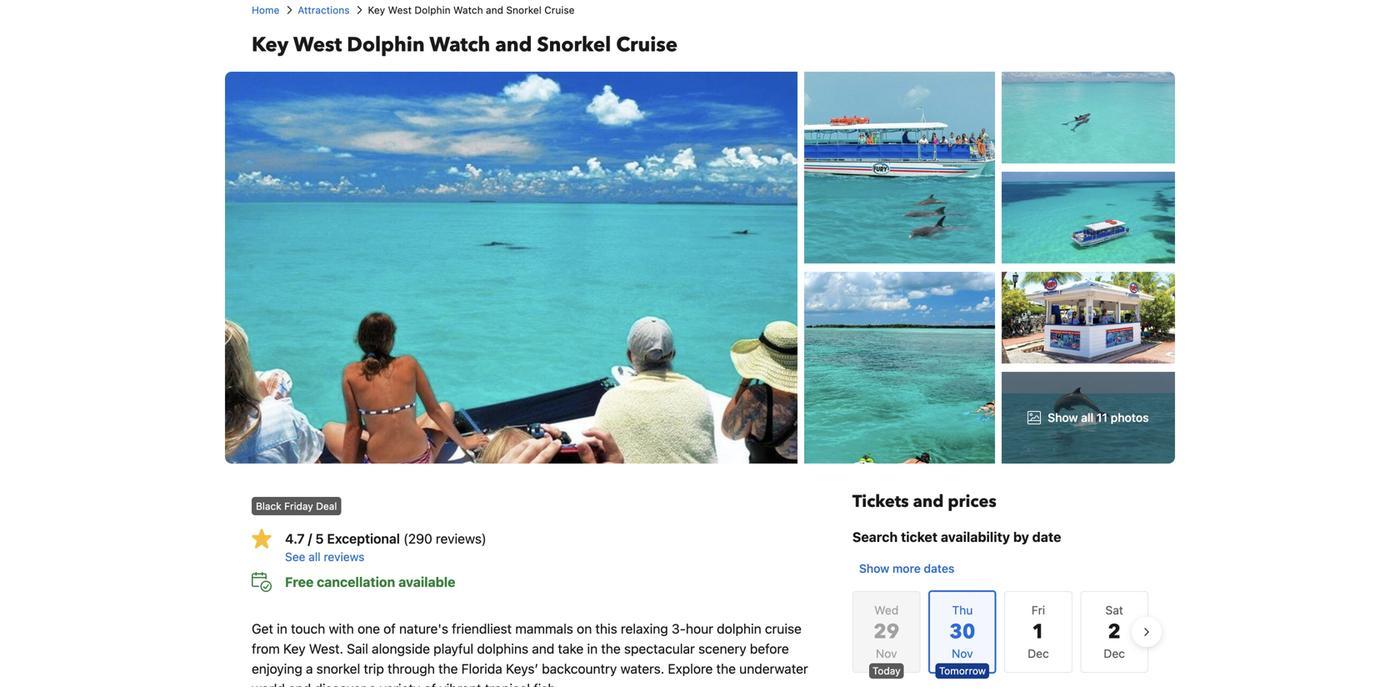 Task type: vqa. For each thing, say whether or not it's contained in the screenshot.
Dec associated with 1
yes



Task type: locate. For each thing, give the bounding box(es) containing it.
mammals
[[516, 621, 574, 637]]

the down scenery
[[717, 661, 736, 677]]

1 vertical spatial show
[[860, 562, 890, 575]]

0 vertical spatial watch
[[454, 4, 483, 16]]

show left 11
[[1048, 411, 1079, 424]]

dolphin
[[415, 4, 451, 16], [347, 31, 425, 59]]

1 vertical spatial all
[[309, 550, 321, 564]]

before
[[750, 641, 790, 657]]

cruise
[[545, 4, 575, 16], [617, 31, 678, 59]]

0 vertical spatial cruise
[[545, 4, 575, 16]]

0 horizontal spatial in
[[277, 621, 288, 637]]

key down "touch" at the left
[[283, 641, 306, 657]]

of right one
[[384, 621, 396, 637]]

key inside get in touch with one of nature's friendliest mammals on this relaxing 3-hour dolphin cruise from key west. sail alongside playful dolphins and take in the spectacular scenery before enjoying a snorkel trip through the florida keys' backcountry waters. explore the underwater world and discover a variety of vibrant tropical fish.
[[283, 641, 306, 657]]

2
[[1109, 618, 1122, 646]]

black friday deal
[[256, 500, 337, 512]]

1 vertical spatial west
[[294, 31, 342, 59]]

1 vertical spatial cruise
[[617, 31, 678, 59]]

snorkel
[[507, 4, 542, 16], [537, 31, 612, 59]]

4.7 / 5 exceptional (290 reviews) see all reviews
[[285, 531, 487, 564]]

home
[[252, 4, 280, 16]]

of
[[384, 621, 396, 637], [424, 681, 436, 687]]

show
[[1048, 411, 1079, 424], [860, 562, 890, 575]]

wed 29 nov today
[[873, 603, 901, 677]]

1 horizontal spatial of
[[424, 681, 436, 687]]

4.7
[[285, 531, 305, 547]]

vibrant
[[440, 681, 482, 687]]

exceptional
[[327, 531, 400, 547]]

a down trip
[[369, 681, 376, 687]]

in right get at the left bottom of page
[[277, 621, 288, 637]]

0 vertical spatial key west dolphin watch and snorkel cruise
[[368, 4, 575, 16]]

dec down 2
[[1104, 647, 1126, 660]]

key right attractions link
[[368, 4, 385, 16]]

1 vertical spatial in
[[587, 641, 598, 657]]

west.
[[309, 641, 344, 657]]

0 horizontal spatial cruise
[[545, 4, 575, 16]]

1 horizontal spatial west
[[388, 4, 412, 16]]

1 dec from the left
[[1028, 647, 1050, 660]]

keys'
[[506, 661, 539, 677]]

0 vertical spatial all
[[1082, 411, 1094, 424]]

in down on
[[587, 641, 598, 657]]

11
[[1097, 411, 1108, 424]]

all down /
[[309, 550, 321, 564]]

0 horizontal spatial of
[[384, 621, 396, 637]]

from
[[252, 641, 280, 657]]

a
[[306, 661, 313, 677], [369, 681, 376, 687]]

scenery
[[699, 641, 747, 657]]

home link
[[252, 3, 280, 18]]

sat
[[1106, 603, 1124, 617]]

today
[[873, 665, 901, 677]]

nov
[[876, 647, 898, 660]]

1 horizontal spatial cruise
[[617, 31, 678, 59]]

watch
[[454, 4, 483, 16], [430, 31, 491, 59]]

0 vertical spatial a
[[306, 661, 313, 677]]

hour
[[686, 621, 714, 637]]

west down attractions
[[294, 31, 342, 59]]

date
[[1033, 529, 1062, 545]]

the up vibrant
[[439, 661, 458, 677]]

0 vertical spatial west
[[388, 4, 412, 16]]

the down this on the left bottom of page
[[602, 641, 621, 657]]

world
[[252, 681, 285, 687]]

of down through
[[424, 681, 436, 687]]

attractions link
[[298, 3, 350, 18]]

in
[[277, 621, 288, 637], [587, 641, 598, 657]]

a down west.
[[306, 661, 313, 677]]

dec
[[1028, 647, 1050, 660], [1104, 647, 1126, 660]]

show for show all 11 photos
[[1048, 411, 1079, 424]]

dec for 1
[[1028, 647, 1050, 660]]

friendliest
[[452, 621, 512, 637]]

explore
[[668, 661, 713, 677]]

0 vertical spatial show
[[1048, 411, 1079, 424]]

3-
[[672, 621, 686, 637]]

0 horizontal spatial dec
[[1028, 647, 1050, 660]]

dates
[[924, 562, 955, 575]]

ticket
[[901, 529, 938, 545]]

all left 11
[[1082, 411, 1094, 424]]

cruise
[[765, 621, 802, 637]]

(290
[[404, 531, 433, 547]]

2 dec from the left
[[1104, 647, 1126, 660]]

enjoying
[[252, 661, 303, 677]]

dec down 1
[[1028, 647, 1050, 660]]

0 vertical spatial of
[[384, 621, 396, 637]]

and
[[486, 4, 504, 16], [496, 31, 532, 59], [914, 490, 944, 513], [532, 641, 555, 657], [289, 681, 311, 687]]

west right attractions link
[[388, 4, 412, 16]]

deal
[[316, 500, 337, 512]]

discover
[[315, 681, 366, 687]]

show for show more dates
[[860, 562, 890, 575]]

on
[[577, 621, 592, 637]]

0 vertical spatial snorkel
[[507, 4, 542, 16]]

region
[[840, 584, 1162, 680]]

underwater
[[740, 661, 809, 677]]

1 horizontal spatial a
[[369, 681, 376, 687]]

0 horizontal spatial the
[[439, 661, 458, 677]]

0 horizontal spatial a
[[306, 661, 313, 677]]

attractions
[[298, 4, 350, 16]]

key west dolphin watch and snorkel cruise
[[368, 4, 575, 16], [252, 31, 678, 59]]

nature's
[[399, 621, 449, 637]]

the
[[602, 641, 621, 657], [439, 661, 458, 677], [717, 661, 736, 677]]

1 vertical spatial key west dolphin watch and snorkel cruise
[[252, 31, 678, 59]]

tickets and prices
[[853, 490, 997, 513]]

0 horizontal spatial all
[[309, 550, 321, 564]]

2 vertical spatial key
[[283, 641, 306, 657]]

snorkel
[[317, 661, 360, 677]]

fri
[[1032, 603, 1046, 617]]

touch
[[291, 621, 325, 637]]

all
[[1082, 411, 1094, 424], [309, 550, 321, 564]]

1 horizontal spatial show
[[1048, 411, 1079, 424]]

get in touch with one of nature's friendliest mammals on this relaxing 3-hour dolphin cruise from key west. sail alongside playful dolphins and take in the spectacular scenery before enjoying a snorkel trip through the florida keys' backcountry waters. explore the underwater world and discover a variety of vibrant tropical fish.
[[252, 621, 809, 687]]

1 horizontal spatial in
[[587, 641, 598, 657]]

photos
[[1111, 411, 1150, 424]]

0 horizontal spatial show
[[860, 562, 890, 575]]

1 vertical spatial snorkel
[[537, 31, 612, 59]]

cancellation
[[317, 574, 396, 590]]

show more dates button
[[853, 554, 962, 584]]

1 horizontal spatial all
[[1082, 411, 1094, 424]]

1 horizontal spatial dec
[[1104, 647, 1126, 660]]

dec for 2
[[1104, 647, 1126, 660]]

0 horizontal spatial west
[[294, 31, 342, 59]]

29
[[874, 618, 900, 646]]

available
[[399, 574, 456, 590]]

show inside button
[[860, 562, 890, 575]]

key down home link
[[252, 31, 289, 59]]

1 vertical spatial a
[[369, 681, 376, 687]]

key
[[368, 4, 385, 16], [252, 31, 289, 59], [283, 641, 306, 657]]

1 vertical spatial key
[[252, 31, 289, 59]]

west
[[388, 4, 412, 16], [294, 31, 342, 59]]

show down search
[[860, 562, 890, 575]]



Task type: describe. For each thing, give the bounding box(es) containing it.
sat 2 dec
[[1104, 603, 1126, 660]]

show more dates
[[860, 562, 955, 575]]

variety
[[380, 681, 421, 687]]

fri 1 dec
[[1028, 603, 1050, 660]]

playful
[[434, 641, 474, 657]]

reviews
[[324, 550, 365, 564]]

prices
[[948, 490, 997, 513]]

take
[[558, 641, 584, 657]]

by
[[1014, 529, 1030, 545]]

2 horizontal spatial the
[[717, 661, 736, 677]]

dolphins
[[477, 641, 529, 657]]

alongside
[[372, 641, 430, 657]]

dolphin
[[717, 621, 762, 637]]

tickets
[[853, 490, 909, 513]]

availability
[[941, 529, 1011, 545]]

waters.
[[621, 661, 665, 677]]

backcountry
[[542, 661, 617, 677]]

relaxing
[[621, 621, 669, 637]]

/
[[308, 531, 312, 547]]

black
[[256, 500, 282, 512]]

1 vertical spatial watch
[[430, 31, 491, 59]]

1 vertical spatial of
[[424, 681, 436, 687]]

through
[[388, 661, 435, 677]]

free
[[285, 574, 314, 590]]

sail
[[347, 641, 369, 657]]

show all 11 photos
[[1048, 411, 1150, 424]]

with
[[329, 621, 354, 637]]

free cancellation available
[[285, 574, 456, 590]]

search
[[853, 529, 898, 545]]

search ticket availability by date
[[853, 529, 1062, 545]]

see all reviews button
[[285, 549, 826, 565]]

0 vertical spatial key
[[368, 4, 385, 16]]

spectacular
[[625, 641, 695, 657]]

5
[[316, 531, 324, 547]]

region containing 29
[[840, 584, 1162, 680]]

get
[[252, 621, 273, 637]]

0 vertical spatial in
[[277, 621, 288, 637]]

all inside 4.7 / 5 exceptional (290 reviews) see all reviews
[[309, 550, 321, 564]]

1
[[1033, 618, 1046, 646]]

reviews)
[[436, 531, 487, 547]]

friday
[[284, 500, 313, 512]]

more
[[893, 562, 921, 575]]

1 vertical spatial dolphin
[[347, 31, 425, 59]]

see
[[285, 550, 306, 564]]

one
[[358, 621, 380, 637]]

fish.
[[534, 681, 559, 687]]

this
[[596, 621, 618, 637]]

trip
[[364, 661, 384, 677]]

0 vertical spatial dolphin
[[415, 4, 451, 16]]

wed
[[875, 603, 899, 617]]

1 horizontal spatial the
[[602, 641, 621, 657]]

florida
[[462, 661, 503, 677]]

tropical
[[485, 681, 530, 687]]



